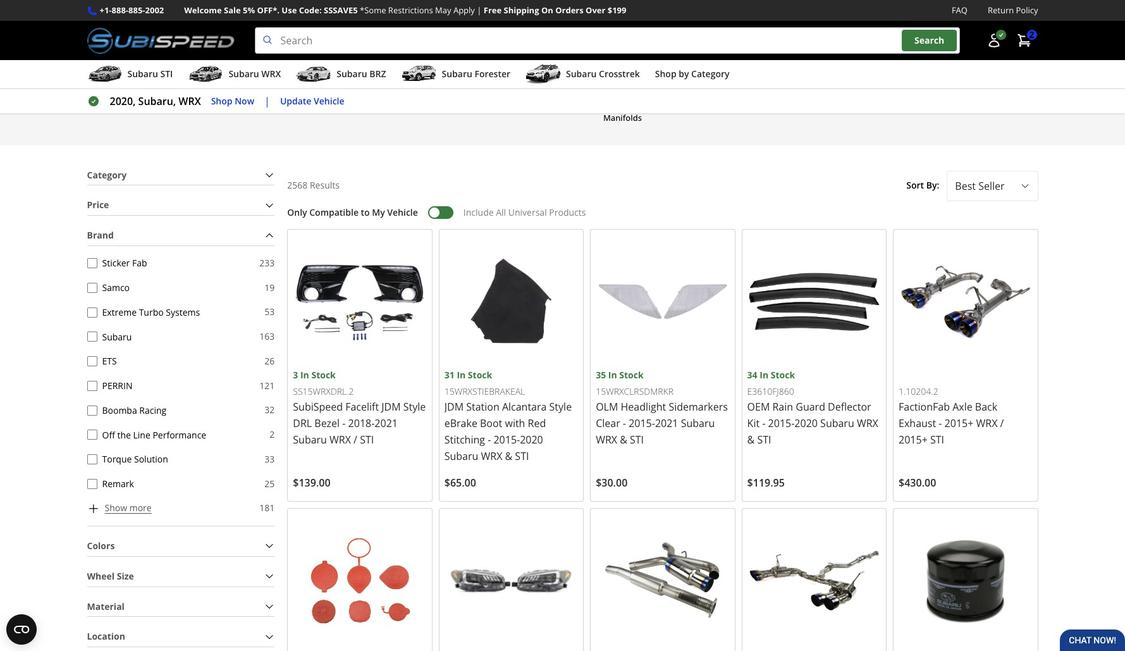 Task type: locate. For each thing, give the bounding box(es) containing it.
wrx down stitching at bottom left
[[481, 450, 503, 463]]

- right clear
[[623, 417, 627, 431]]

4 in from the left
[[760, 369, 769, 381]]

drl
[[293, 417, 312, 431]]

2015- inside 31 in stock 15wrxstiebrakeal jdm station alcantara style ebrake boot with red stitching - 2015-2020 subaru wrx & sti
[[494, 433, 520, 447]]

0 vertical spatial vehicle
[[314, 95, 345, 107]]

injectors
[[255, 99, 289, 110]]

sti inside 31 in stock 15wrxstiebrakeal jdm station alcantara style ebrake boot with red stitching - 2015-2020 subaru wrx & sti
[[515, 450, 529, 463]]

plug & play management button
[[207, 0, 317, 37]]

& inside 31 in stock 15wrxstiebrakeal jdm station alcantara style ebrake boot with red stitching - 2015-2020 subaru wrx & sti
[[505, 450, 513, 463]]

0 horizontal spatial /
[[354, 433, 358, 447]]

rain
[[773, 400, 794, 414]]

1 2021 from the left
[[375, 417, 398, 431]]

888-
[[112, 4, 129, 16]]

subaru inside 31 in stock 15wrxstiebrakeal jdm station alcantara style ebrake boot with red stitching - 2015-2020 subaru wrx & sti
[[445, 450, 479, 463]]

torque solution
[[102, 453, 168, 465]]

style inside 31 in stock 15wrxstiebrakeal jdm station alcantara style ebrake boot with red stitching - 2015-2020 subaru wrx & sti
[[550, 400, 572, 414]]

remark
[[102, 478, 134, 490]]

shop inside "dropdown button"
[[656, 68, 677, 80]]

single disc clutches
[[705, 24, 782, 36]]

1 horizontal spatial oil
[[968, 24, 979, 36]]

1 horizontal spatial 2021
[[656, 417, 679, 431]]

0 horizontal spatial 2015-
[[494, 433, 520, 447]]

sti down kit
[[758, 433, 772, 447]]

4 stock from the left
[[771, 369, 796, 381]]

a subaru wrx thumbnail image image
[[188, 65, 224, 84]]

- inside 34 in stock e3610fj860 oem rain guard deflector kit - 2015-2020 subaru wrx & sti
[[763, 417, 766, 431]]

stock up 15wrxclrsdmrkr at the bottom of the page
[[620, 369, 644, 381]]

stock inside 35 in stock 15wrxclrsdmrkr olm headlight sidemarkers clear - 2015-2021 subaru wrx & sti
[[620, 369, 644, 381]]

price button
[[87, 196, 275, 215]]

2020 down red
[[520, 433, 544, 447]]

in inside 35 in stock 15wrxclrsdmrkr olm headlight sidemarkers clear - 2015-2021 subaru wrx & sti
[[609, 369, 618, 381]]

oil right 'air' at right
[[842, 24, 853, 36]]

1 horizontal spatial |
[[477, 4, 482, 16]]

3 in from the left
[[609, 369, 618, 381]]

turbo
[[139, 306, 164, 318]]

subaru down deflector
[[821, 417, 855, 431]]

0 horizontal spatial vehicle
[[314, 95, 345, 107]]

in for subispeed
[[301, 369, 309, 381]]

wrx down "a subaru wrx thumbnail image"
[[179, 94, 201, 108]]

- inside 31 in stock 15wrxstiebrakeal jdm station alcantara style ebrake boot with red stitching - 2015-2020 subaru wrx & sti
[[488, 433, 491, 447]]

2 stock from the left
[[468, 369, 493, 381]]

1 horizontal spatial jdm
[[445, 400, 464, 414]]

2 2021 from the left
[[656, 417, 679, 431]]

style right alcantara
[[550, 400, 572, 414]]

sti down headlight
[[630, 433, 644, 447]]

subaru brz button
[[296, 63, 386, 88]]

wrx up injectors
[[262, 68, 281, 80]]

- down boot
[[488, 433, 491, 447]]

1 vertical spatial 2
[[270, 428, 275, 440]]

1 vertical spatial |
[[265, 94, 270, 108]]

sti up subaru,
[[160, 68, 173, 80]]

stock inside 3 in stock ss15wrxdrl.2 subispeed facelift jdm style drl bezel - 2018-2021 subaru wrx / sti
[[312, 369, 336, 381]]

Off the Line Performance button
[[87, 430, 97, 440]]

bezel
[[315, 417, 340, 431]]

style for subispeed facelift jdm style drl bezel - 2018-2021 subaru wrx / sti
[[404, 400, 426, 414]]

| right 'now'
[[265, 94, 270, 108]]

style inside 3 in stock ss15wrxdrl.2 subispeed facelift jdm style drl bezel - 2018-2021 subaru wrx / sti
[[404, 400, 426, 414]]

stock inside 31 in stock 15wrxstiebrakeal jdm station alcantara style ebrake boot with red stitching - 2015-2020 subaru wrx & sti
[[468, 369, 493, 381]]

1 stock from the left
[[312, 369, 336, 381]]

button image
[[987, 33, 1002, 48]]

in right 35
[[609, 369, 618, 381]]

0 horizontal spatial jdm
[[382, 400, 401, 414]]

181
[[260, 502, 275, 514]]

1 horizontal spatial 2015+
[[945, 417, 974, 431]]

boot
[[480, 417, 503, 431]]

+1-
[[100, 4, 112, 16]]

shop left fuel
[[211, 95, 233, 107]]

wrx inside 1.10204.2 factionfab axle back exhaust - 2015+ wrx / 2015+ sti
[[977, 417, 998, 431]]

stock up 15wrxstiebrakeal
[[468, 369, 493, 381]]

sti
[[160, 68, 173, 80], [360, 433, 374, 447], [630, 433, 644, 447], [758, 433, 772, 447], [931, 433, 945, 447], [515, 450, 529, 463]]

& down kit
[[748, 433, 755, 447]]

search input field
[[255, 27, 960, 54]]

3 in stock ss15wrxdrl.2 subispeed facelift jdm style drl bezel - 2018-2021 subaru wrx / sti
[[293, 369, 426, 447]]

invidia gemini (r400) quad tip exhaust - 2015+ wrx / 2015+ sti image
[[748, 514, 882, 648]]

wrx inside dropdown button
[[262, 68, 281, 80]]

grimmspeed dress up caps red image
[[293, 514, 427, 648]]

2 in from the left
[[457, 369, 466, 381]]

wrx down bezel
[[330, 433, 351, 447]]

show more button
[[87, 501, 152, 516]]

tail
[[484, 24, 498, 36]]

2015- down rain
[[769, 417, 795, 431]]

factionfab
[[899, 400, 951, 414]]

2 inside button
[[1030, 29, 1035, 41]]

universal
[[509, 206, 547, 218]]

stock for facelift
[[312, 369, 336, 381]]

and
[[650, 99, 664, 110]]

1 horizontal spatial 2015-
[[629, 417, 656, 431]]

oem rain guard deflector kit - 2015-2020 subaru wrx & sti image
[[748, 235, 882, 369]]

2 style from the left
[[550, 400, 572, 414]]

/
[[1001, 417, 1005, 431], [354, 433, 358, 447]]

vehicle right "my"
[[388, 206, 418, 218]]

shop left the by
[[656, 68, 677, 80]]

style for jdm station alcantara style ebrake boot with red stitching - 2015-2020 subaru wrx & sti
[[550, 400, 572, 414]]

- inside 35 in stock 15wrxclrsdmrkr olm headlight sidemarkers clear - 2015-2021 subaru wrx & sti
[[623, 417, 627, 431]]

34 in stock e3610fj860 oem rain guard deflector kit - 2015-2020 subaru wrx & sti
[[748, 369, 879, 447]]

1 vertical spatial 2015+
[[899, 433, 928, 447]]

2020 inside 31 in stock 15wrxstiebrakeal jdm station alcantara style ebrake boot with red stitching - 2015-2020 subaru wrx & sti
[[520, 433, 544, 447]]

1 vertical spatial shop
[[211, 95, 233, 107]]

style
[[404, 400, 426, 414], [550, 400, 572, 414]]

fuel injectors button
[[207, 47, 317, 125]]

search
[[915, 34, 945, 46]]

code:
[[299, 4, 322, 16]]

- right bezel
[[343, 417, 346, 431]]

compatible
[[310, 206, 359, 218]]

- inside 1.10204.2 factionfab axle back exhaust - 2015+ wrx / 2015+ sti
[[939, 417, 943, 431]]

jdm right the facelift
[[382, 400, 401, 414]]

1 vertical spatial exhaust
[[899, 417, 937, 431]]

clutches
[[748, 24, 782, 36]]

clear
[[596, 417, 621, 431]]

-
[[343, 417, 346, 431], [623, 417, 627, 431], [763, 417, 766, 431], [939, 417, 943, 431], [488, 433, 491, 447]]

& down with
[[505, 450, 513, 463]]

vehicle
[[314, 95, 345, 107], [388, 206, 418, 218]]

use
[[282, 4, 297, 16]]

wheel size button
[[87, 567, 275, 586]]

exhaust headers and manifolds image
[[569, 48, 678, 94]]

Subaru button
[[87, 332, 97, 342]]

include
[[464, 206, 494, 218]]

- down factionfab
[[939, 417, 943, 431]]

in inside 34 in stock e3610fj860 oem rain guard deflector kit - 2015-2020 subaru wrx & sti
[[760, 369, 769, 381]]

subaru wrx button
[[188, 63, 281, 88]]

0 vertical spatial exhaust
[[582, 99, 613, 110]]

1 horizontal spatial shop
[[656, 68, 677, 80]]

2015- down headlight
[[629, 417, 656, 431]]

in right 31
[[457, 369, 466, 381]]

Sticker Fab button
[[87, 258, 97, 268]]

boomba
[[102, 404, 137, 416]]

& down clear
[[620, 433, 628, 447]]

2 horizontal spatial 2015-
[[769, 417, 795, 431]]

back
[[976, 400, 998, 414]]

include all universal products
[[464, 206, 586, 218]]

121
[[260, 379, 275, 391]]

oil pans
[[968, 24, 1000, 36]]

only compatible to my vehicle
[[288, 206, 418, 218]]

& inside button
[[233, 24, 239, 36]]

1 jdm from the left
[[382, 400, 401, 414]]

subispeed logo image
[[87, 27, 235, 54]]

brand button
[[87, 226, 275, 245]]

vehicle down subaru brz dropdown button
[[314, 95, 345, 107]]

2015+ down factionfab
[[899, 433, 928, 447]]

1 horizontal spatial style
[[550, 400, 572, 414]]

wrx down clear
[[596, 433, 618, 447]]

0 vertical spatial shop
[[656, 68, 677, 80]]

2 down the 32
[[270, 428, 275, 440]]

brand
[[87, 229, 114, 241]]

subaru sti button
[[87, 63, 173, 88]]

sti inside 1.10204.2 factionfab axle back exhaust - 2015+ wrx / 2015+ sti
[[931, 433, 945, 447]]

1 vertical spatial 2020
[[520, 433, 544, 447]]

sti inside 35 in stock 15wrxclrsdmrkr olm headlight sidemarkers clear - 2015-2021 subaru wrx & sti
[[630, 433, 644, 447]]

2015+ down axle
[[945, 417, 974, 431]]

shop for shop by category
[[656, 68, 677, 80]]

plug & play management
[[214, 24, 311, 36]]

2568
[[288, 179, 308, 191]]

crosstrek
[[599, 68, 640, 80]]

subaru forester
[[442, 68, 511, 80]]

3 stock from the left
[[620, 369, 644, 381]]

0 horizontal spatial 2021
[[375, 417, 398, 431]]

plug
[[214, 24, 231, 36]]

2021 down headlight
[[656, 417, 679, 431]]

sssave5
[[324, 4, 358, 16]]

ETS button
[[87, 356, 97, 367]]

tomei expreme ti titantium cat-back exhaust (sedan only) - 2008-2021 subaru wrx & sti image
[[596, 514, 730, 648]]

1 horizontal spatial exhaust
[[899, 417, 937, 431]]

intercoolers image
[[929, 48, 1038, 94]]

subaru down drl
[[293, 433, 327, 447]]

coilovers button
[[568, 0, 678, 37]]

stock for station
[[468, 369, 493, 381]]

15wrxclrsdmrkr
[[596, 385, 674, 397]]

turbos button
[[87, 47, 197, 125]]

0 horizontal spatial oil
[[842, 24, 853, 36]]

2020 down guard
[[795, 417, 818, 431]]

jdm up ebrake
[[445, 400, 464, 414]]

0 vertical spatial /
[[1001, 417, 1005, 431]]

subaru left crosstrek
[[566, 68, 597, 80]]

solution
[[134, 453, 168, 465]]

subaru down stitching at bottom left
[[445, 450, 479, 463]]

front lips image
[[448, 48, 557, 94]]

2 button
[[1011, 28, 1039, 53]]

& left the play
[[233, 24, 239, 36]]

sti down factionfab
[[931, 433, 945, 447]]

oil left pans
[[968, 24, 979, 36]]

in right 34 in the right bottom of the page
[[760, 369, 769, 381]]

stock inside 34 in stock e3610fj860 oem rain guard deflector kit - 2015-2020 subaru wrx & sti
[[771, 369, 796, 381]]

ss15wrxdrl.2
[[293, 385, 354, 397]]

2 jdm from the left
[[445, 400, 464, 414]]

stock up the e3610fj860
[[771, 369, 796, 381]]

subaru inside dropdown button
[[566, 68, 597, 80]]

colors
[[87, 540, 115, 552]]

plug & play management image
[[208, 0, 317, 19]]

by
[[679, 68, 690, 80]]

2020
[[795, 417, 818, 431], [520, 433, 544, 447]]

sti down 2018-
[[360, 433, 374, 447]]

2021 down the facelift
[[375, 417, 398, 431]]

|
[[477, 4, 482, 16], [265, 94, 270, 108]]

0 horizontal spatial 2015+
[[899, 433, 928, 447]]

jdm station alcantara style ebrake boot with red stitching - 2015-2020 subaru wrx & sti image
[[445, 235, 579, 369]]

shop by category button
[[656, 63, 730, 88]]

1 vertical spatial /
[[354, 433, 358, 447]]

1 horizontal spatial 2
[[1030, 29, 1035, 41]]

- right kit
[[763, 417, 766, 431]]

exhaust headers and manifolds button
[[568, 47, 678, 125]]

0 vertical spatial |
[[477, 4, 482, 16]]

stitching
[[445, 433, 485, 447]]

2015+
[[945, 417, 974, 431], [899, 433, 928, 447]]

233
[[260, 257, 275, 269]]

wrx down the back
[[977, 417, 998, 431]]

free
[[484, 4, 502, 16]]

1 oil from the left
[[842, 24, 853, 36]]

in right the 3
[[301, 369, 309, 381]]

2021 inside 3 in stock ss15wrxdrl.2 subispeed facelift jdm style drl bezel - 2018-2021 subaru wrx / sti
[[375, 417, 398, 431]]

subaru down 'sidemarkers'
[[681, 417, 715, 431]]

subaru left the 'forester'
[[442, 68, 473, 80]]

1 vertical spatial vehicle
[[388, 206, 418, 218]]

2 down policy
[[1030, 29, 1035, 41]]

air
[[829, 24, 840, 36]]

1 in from the left
[[301, 369, 309, 381]]

welcome sale 5% off*. use code: sssave5
[[184, 4, 358, 16]]

shop for shop now
[[211, 95, 233, 107]]

0 horizontal spatial shop
[[211, 95, 233, 107]]

Boomba Racing button
[[87, 405, 97, 416]]

in inside 31 in stock 15wrxstiebrakeal jdm station alcantara style ebrake boot with red stitching - 2015-2020 subaru wrx & sti
[[457, 369, 466, 381]]

fuel injectors image
[[208, 48, 317, 94]]

a subaru crosstrek thumbnail image image
[[526, 65, 561, 84]]

stock up ss15wrxdrl.2 at the left of the page
[[312, 369, 336, 381]]

by:
[[927, 179, 940, 191]]

1 horizontal spatial 2020
[[795, 417, 818, 431]]

&
[[233, 24, 239, 36], [620, 433, 628, 447], [748, 433, 755, 447], [505, 450, 513, 463]]

0 horizontal spatial style
[[404, 400, 426, 414]]

systems
[[166, 306, 200, 318]]

exhaust up manifolds
[[582, 99, 613, 110]]

subaru down extreme
[[102, 331, 132, 343]]

my
[[372, 206, 385, 218]]

2015- down with
[[494, 433, 520, 447]]

| left free
[[477, 4, 482, 16]]

0 vertical spatial 2020
[[795, 417, 818, 431]]

1 horizontal spatial /
[[1001, 417, 1005, 431]]

2020 inside 34 in stock e3610fj860 oem rain guard deflector kit - 2015-2020 subaru wrx & sti
[[795, 417, 818, 431]]

style right the facelift
[[404, 400, 426, 414]]

5%
[[243, 4, 255, 16]]

headlights
[[362, 24, 403, 36]]

fuel
[[236, 99, 252, 110]]

exhaust inside 1.10204.2 factionfab axle back exhaust - 2015+ wrx / 2015+ sti
[[899, 417, 937, 431]]

samco
[[102, 282, 130, 294]]

category
[[692, 68, 730, 80]]

in inside 3 in stock ss15wrxdrl.2 subispeed facelift jdm style drl bezel - 2018-2021 subaru wrx / sti
[[301, 369, 309, 381]]

boomba racing
[[102, 404, 167, 416]]

1 style from the left
[[404, 400, 426, 414]]

wrx down deflector
[[857, 417, 879, 431]]

exhaust down factionfab
[[899, 417, 937, 431]]

subaru left brz
[[337, 68, 367, 80]]

sidemarkers
[[669, 400, 728, 414]]

0 horizontal spatial exhaust
[[582, 99, 613, 110]]

0 horizontal spatial 2020
[[520, 433, 544, 447]]

sti down with
[[515, 450, 529, 463]]

0 vertical spatial 2
[[1030, 29, 1035, 41]]



Task type: vqa. For each thing, say whether or not it's contained in the screenshot.


Task type: describe. For each thing, give the bounding box(es) containing it.
results
[[310, 179, 340, 191]]

wrx inside 34 in stock e3610fj860 oem rain guard deflector kit - 2015-2020 subaru wrx & sti
[[857, 417, 879, 431]]

in for oem
[[760, 369, 769, 381]]

& inside 34 in stock e3610fj860 oem rain guard deflector kit - 2015-2020 subaru wrx & sti
[[748, 433, 755, 447]]

jdm inside 3 in stock ss15wrxdrl.2 subispeed facelift jdm style drl bezel - 2018-2021 subaru wrx / sti
[[382, 400, 401, 414]]

0 horizontal spatial 2
[[270, 428, 275, 440]]

wrx inside 3 in stock ss15wrxdrl.2 subispeed facelift jdm style drl bezel - 2018-2021 subaru wrx / sti
[[330, 433, 351, 447]]

fab
[[132, 257, 147, 269]]

0 horizontal spatial |
[[265, 94, 270, 108]]

subaru up 2020, subaru, wrx
[[128, 68, 158, 80]]

subaru forester button
[[402, 63, 511, 88]]

air oil separators
[[829, 24, 898, 36]]

subaru inside 3 in stock ss15wrxdrl.2 subispeed facelift jdm style drl bezel - 2018-2021 subaru wrx / sti
[[293, 433, 327, 447]]

Torque Solution button
[[87, 455, 97, 465]]

shipping
[[504, 4, 540, 16]]

off*.
[[257, 4, 280, 16]]

lights
[[500, 24, 521, 36]]

1 horizontal spatial vehicle
[[388, 206, 418, 218]]

oil pans image
[[929, 0, 1038, 19]]

sti inside dropdown button
[[160, 68, 173, 80]]

wrx inside 31 in stock 15wrxstiebrakeal jdm station alcantara style ebrake boot with red stitching - 2015-2020 subaru wrx & sti
[[481, 450, 503, 463]]

more
[[130, 502, 152, 514]]

subaru crosstrek
[[566, 68, 640, 80]]

2021 inside 35 in stock 15wrxclrsdmrkr olm headlight sidemarkers clear - 2015-2021 subaru wrx & sti
[[656, 417, 679, 431]]

Remark button
[[87, 479, 97, 489]]

material button
[[87, 597, 275, 617]]

to
[[361, 206, 370, 218]]

2020, subaru, wrx
[[110, 94, 201, 108]]

/ inside 1.10204.2 factionfab axle back exhaust - 2015+ wrx / 2015+ sti
[[1001, 417, 1005, 431]]

Select... button
[[948, 171, 1039, 201]]

single
[[705, 24, 728, 36]]

exhaust inside exhaust headers and manifolds
[[582, 99, 613, 110]]

Extreme Turbo Systems button
[[87, 307, 97, 317]]

$65.00
[[445, 476, 476, 490]]

0 vertical spatial 2015+
[[945, 417, 974, 431]]

sort
[[907, 179, 925, 191]]

subispeed
[[293, 400, 343, 414]]

catback exhausts
[[108, 24, 176, 36]]

oil pans button
[[929, 0, 1039, 37]]

2015- inside 34 in stock e3610fj860 oem rain guard deflector kit - 2015-2020 subaru wrx & sti
[[769, 417, 795, 431]]

PERRIN button
[[87, 381, 97, 391]]

manifolds
[[604, 112, 642, 124]]

2020,
[[110, 94, 136, 108]]

deflector
[[829, 400, 872, 414]]

/ inside 3 in stock ss15wrxdrl.2 subispeed facelift jdm style drl bezel - 2018-2021 subaru wrx / sti
[[354, 433, 358, 447]]

catback exhausts image
[[88, 0, 197, 19]]

$119.95
[[748, 476, 785, 490]]

1.10204.2
[[899, 385, 939, 397]]

2568 results
[[288, 179, 340, 191]]

subaru crosstrek button
[[526, 63, 640, 88]]

subaru oem oil filter - 2015+ wrx image
[[899, 514, 1033, 648]]

red
[[528, 417, 546, 431]]

35 in stock 15wrxclrsdmrkr olm headlight sidemarkers clear - 2015-2021 subaru wrx & sti
[[596, 369, 728, 447]]

exhausts
[[141, 24, 176, 36]]

subaru up 'now'
[[229, 68, 259, 80]]

sti inside 3 in stock ss15wrxdrl.2 subispeed facelift jdm style drl bezel - 2018-2021 subaru wrx / sti
[[360, 433, 374, 447]]

search button
[[903, 30, 958, 51]]

factionfab axle back exhaust - 2015+ wrx / 2015+ sti image
[[899, 235, 1033, 369]]

shop by category
[[656, 68, 730, 80]]

sti inside 34 in stock e3610fj860 oem rain guard deflector kit - 2015-2020 subaru wrx & sti
[[758, 433, 772, 447]]

wrx inside 35 in stock 15wrxclrsdmrkr olm headlight sidemarkers clear - 2015-2021 subaru wrx & sti
[[596, 433, 618, 447]]

headlights image
[[328, 0, 437, 19]]

products
[[550, 206, 586, 218]]

a subaru brz thumbnail image image
[[296, 65, 332, 84]]

on
[[542, 4, 554, 16]]

19
[[265, 281, 275, 293]]

update vehicle button
[[280, 94, 345, 109]]

fuel injectors
[[236, 99, 289, 110]]

885-
[[128, 4, 145, 16]]

return
[[989, 4, 1015, 16]]

subaru inside 35 in stock 15wrxclrsdmrkr olm headlight sidemarkers clear - 2015-2021 subaru wrx & sti
[[681, 417, 715, 431]]

shop now
[[211, 95, 254, 107]]

spoilers & wings image
[[328, 48, 437, 94]]

return policy
[[989, 4, 1039, 16]]

subispeed led headlights drl and sequential turn signals - 2018-2021 wrx limited / 2018-2021 sti image
[[445, 514, 579, 648]]

a subaru forester thumbnail image image
[[402, 65, 437, 84]]

Samco button
[[87, 283, 97, 293]]

now
[[235, 95, 254, 107]]

$430.00
[[899, 476, 937, 490]]

subaru,
[[138, 94, 176, 108]]

sort by:
[[907, 179, 940, 191]]

fog lights image
[[689, 48, 798, 94]]

olm headlight sidemarkers clear - 2015-2021 subaru wrx & sti image
[[596, 235, 730, 369]]

15wrxstiebrakeal
[[445, 385, 525, 397]]

$30.00
[[596, 476, 628, 490]]

& inside 35 in stock 15wrxclrsdmrkr olm headlight sidemarkers clear - 2015-2021 subaru wrx & sti
[[620, 433, 628, 447]]

31
[[445, 369, 455, 381]]

open widget image
[[6, 615, 37, 645]]

vehicle inside "button"
[[314, 95, 345, 107]]

shop now link
[[211, 94, 254, 109]]

forester
[[475, 68, 511, 80]]

stock for headlight
[[620, 369, 644, 381]]

in for jdm
[[457, 369, 466, 381]]

35
[[596, 369, 606, 381]]

subispeed facelift jdm style drl bezel - 2018-2021 subaru wrx / sti image
[[293, 235, 427, 369]]

brz
[[370, 68, 386, 80]]

show more
[[105, 502, 152, 514]]

26
[[265, 355, 275, 367]]

jdm inside 31 in stock 15wrxstiebrakeal jdm station alcantara style ebrake boot with red stitching - 2015-2020 subaru wrx & sti
[[445, 400, 464, 414]]

single disc clutches button
[[688, 0, 798, 37]]

sticker fab
[[102, 257, 147, 269]]

headlight
[[621, 400, 667, 414]]

show
[[105, 502, 127, 514]]

wheels image
[[809, 48, 918, 94]]

size
[[117, 570, 134, 582]]

*some
[[360, 4, 386, 16]]

tail lights image
[[448, 0, 557, 19]]

exhaust headers and manifolds
[[582, 99, 664, 124]]

tail lights
[[484, 24, 521, 36]]

air oil separators button
[[809, 0, 919, 37]]

performance
[[153, 429, 206, 441]]

all
[[496, 206, 506, 218]]

colors button
[[87, 537, 275, 556]]

a subaru sti thumbnail image image
[[87, 65, 122, 84]]

coilovers image
[[569, 0, 678, 19]]

orders
[[556, 4, 584, 16]]

- inside 3 in stock ss15wrxdrl.2 subispeed facelift jdm style drl bezel - 2018-2021 subaru wrx / sti
[[343, 417, 346, 431]]

subaru brz
[[337, 68, 386, 80]]

+1-888-885-2002
[[100, 4, 164, 16]]

2015- inside 35 in stock 15wrxclrsdmrkr olm headlight sidemarkers clear - 2015-2021 subaru wrx & sti
[[629, 417, 656, 431]]

2 oil from the left
[[968, 24, 979, 36]]

in for olm
[[609, 369, 618, 381]]

turbos image
[[88, 48, 197, 94]]

select... image
[[1021, 181, 1031, 191]]

catback
[[108, 24, 139, 36]]

stock for rain
[[771, 369, 796, 381]]

pans
[[981, 24, 1000, 36]]

subaru inside 34 in stock e3610fj860 oem rain guard deflector kit - 2015-2020 subaru wrx & sti
[[821, 417, 855, 431]]

sale
[[224, 4, 241, 16]]



